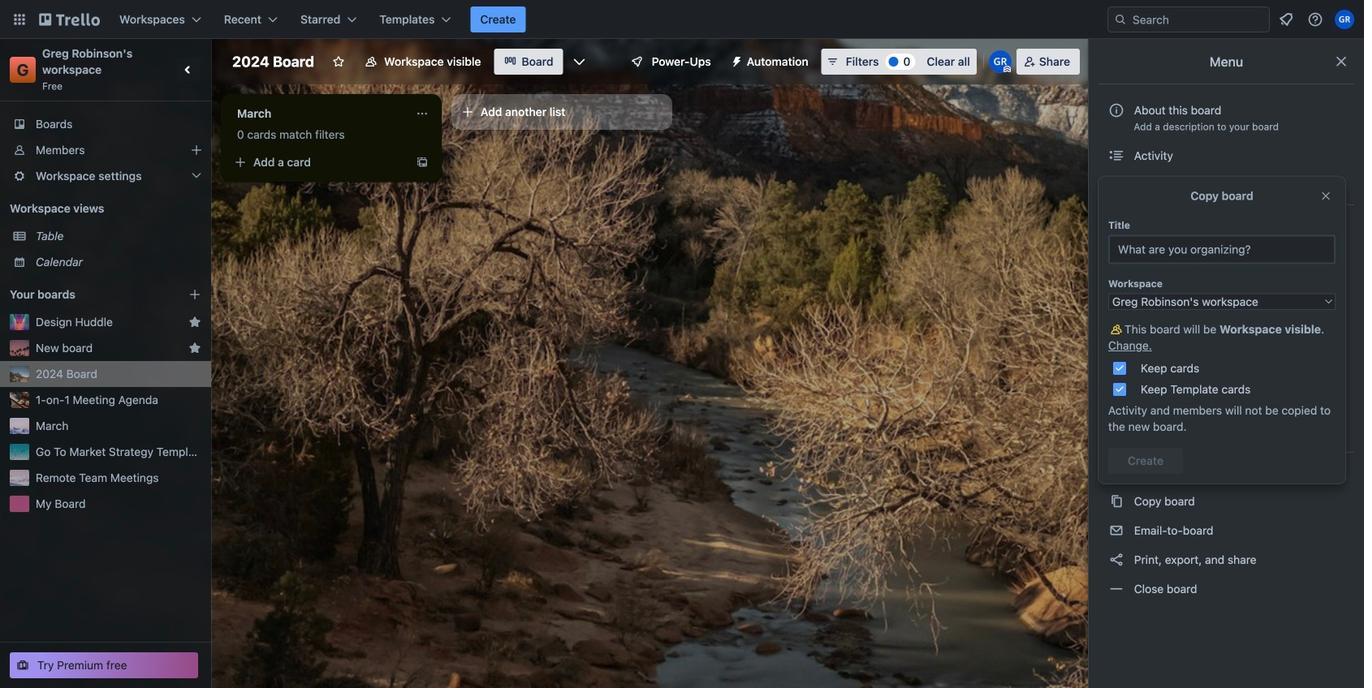 Task type: vqa. For each thing, say whether or not it's contained in the screenshot.
Add icon
no



Task type: describe. For each thing, give the bounding box(es) containing it.
8 sm image from the top
[[1109, 582, 1125, 598]]

2 starred icon image from the top
[[188, 342, 201, 355]]

3 sm image from the top
[[1109, 322, 1125, 338]]

workspace navigation collapse icon image
[[177, 58, 200, 81]]

greg robinson (gregrobinson96) image
[[1336, 10, 1355, 29]]

open information menu image
[[1308, 11, 1324, 28]]

create from template… image
[[416, 156, 429, 169]]

7 sm image from the top
[[1109, 552, 1125, 569]]

add board image
[[188, 288, 201, 301]]

4 sm image from the top
[[1109, 363, 1125, 379]]

0 notifications image
[[1277, 10, 1297, 29]]

1 sm image from the top
[[1109, 148, 1125, 164]]

1 starred icon image from the top
[[188, 316, 201, 329]]

2 sm image from the top
[[1109, 177, 1125, 193]]

star or unstar board image
[[332, 55, 345, 68]]

this member is an admin of this board. image
[[1004, 66, 1011, 73]]

primary element
[[0, 0, 1365, 39]]

5 sm image from the top
[[1109, 494, 1125, 510]]



Task type: locate. For each thing, give the bounding box(es) containing it.
back to home image
[[39, 6, 100, 32]]

Board name text field
[[224, 49, 323, 75]]

None text field
[[227, 101, 409, 127]]

6 sm image from the top
[[1109, 523, 1125, 539]]

search image
[[1115, 13, 1128, 26]]

What are you organizing? text field
[[1109, 235, 1336, 264]]

greg robinson (gregrobinson96) image
[[989, 50, 1012, 73]]

0 vertical spatial starred icon image
[[188, 316, 201, 329]]

1 vertical spatial starred icon image
[[188, 342, 201, 355]]

starred icon image
[[188, 316, 201, 329], [188, 342, 201, 355]]

None submit
[[1109, 448, 1184, 474]]

Search field
[[1128, 8, 1270, 31]]

your boards with 8 items element
[[10, 285, 164, 305]]

customize views image
[[572, 54, 588, 70]]

sm image
[[1109, 148, 1125, 164], [1109, 177, 1125, 193], [1109, 322, 1125, 338], [1109, 363, 1125, 379], [1109, 494, 1125, 510], [1109, 523, 1125, 539], [1109, 552, 1125, 569], [1109, 582, 1125, 598]]

sm image
[[724, 49, 747, 71], [1109, 217, 1125, 233], [1109, 305, 1125, 321], [1109, 334, 1125, 350], [1109, 392, 1125, 409], [1109, 422, 1125, 438], [1109, 465, 1125, 481]]



